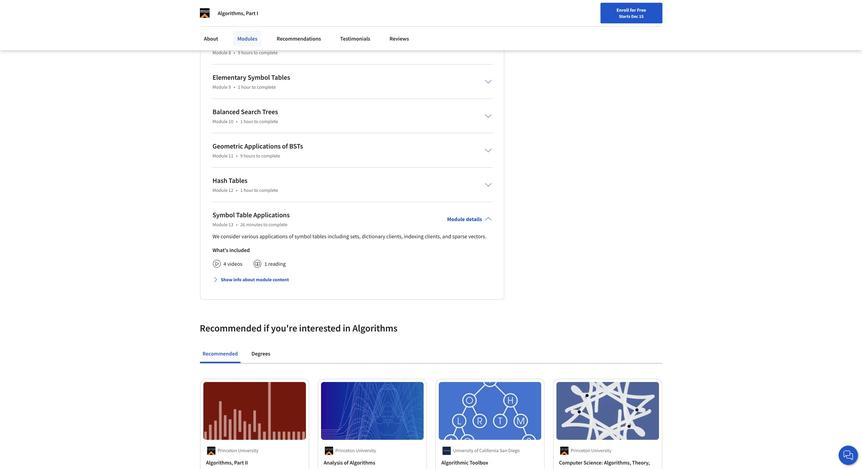 Task type: vqa. For each thing, say whether or not it's contained in the screenshot.
100%
no



Task type: locate. For each thing, give the bounding box(es) containing it.
1 left reading
[[265, 261, 267, 268]]

applications inside symbol table applications module 13 • 26 minutes to complete
[[254, 211, 290, 219]]

1 vertical spatial recommended
[[203, 351, 238, 358]]

algorithms, part i
[[218, 10, 258, 17]]

tables up 12
[[229, 176, 248, 185]]

1 vertical spatial part
[[234, 460, 244, 467]]

and
[[443, 233, 452, 240], [560, 468, 569, 470]]

clients, right indexing
[[425, 233, 442, 240]]

including
[[328, 233, 349, 240]]

2 clients, from the left
[[425, 233, 442, 240]]

26
[[240, 222, 245, 228]]

0 horizontal spatial clients,
[[387, 233, 403, 240]]

hour inside hash tables module 12 • 1 hour to complete
[[244, 187, 253, 194]]

1 vertical spatial applications
[[254, 211, 290, 219]]

clients,
[[387, 233, 403, 240], [425, 233, 442, 240]]

0 vertical spatial part
[[246, 10, 256, 17]]

1 vertical spatial hour
[[244, 118, 253, 125]]

to right hours
[[256, 153, 261, 159]]

and left sparse
[[443, 233, 452, 240]]

sets,
[[351, 233, 361, 240]]

symbol down to complete
[[248, 73, 270, 82]]

hour inside balanced search trees module 10 • 1 hour to complete
[[244, 118, 253, 125]]

1 horizontal spatial part
[[246, 10, 256, 17]]

hash
[[213, 176, 228, 185]]

1 vertical spatial algorithms
[[350, 460, 376, 467]]

13
[[229, 222, 234, 228]]

tables inside "elementary symbol tables module 9 • 1 hour to complete"
[[272, 73, 290, 82]]

if
[[264, 322, 269, 335]]

1 right the 10
[[240, 118, 243, 125]]

algorithms, part ii link
[[206, 459, 303, 467]]

to inside geometric applications of bsts module 11 • 9 hours to complete
[[256, 153, 261, 159]]

• down elementary at the left of page
[[234, 84, 235, 90]]

9 down elementary at the left of page
[[229, 84, 231, 90]]

part left ii at bottom left
[[234, 460, 244, 467]]

3 princeton university from the left
[[571, 448, 612, 454]]

show info about module content button
[[210, 274, 292, 286]]

complete inside balanced search trees module 10 • 1 hour to complete
[[259, 118, 278, 125]]

1 vertical spatial 9
[[240, 153, 243, 159]]

princeton up computer
[[571, 448, 591, 454]]

module left 13
[[213, 222, 228, 228]]

1 vertical spatial symbol
[[213, 211, 235, 219]]

of left symbol
[[289, 233, 294, 240]]

• inside "elementary symbol tables module 9 • 1 hour to complete"
[[234, 84, 235, 90]]

1 horizontal spatial princeton university
[[336, 448, 376, 454]]

about
[[243, 277, 255, 283]]

0 vertical spatial symbol
[[248, 73, 270, 82]]

what's included
[[213, 247, 250, 254]]

0 horizontal spatial part
[[234, 460, 244, 467]]

applications up minutes
[[254, 211, 290, 219]]

0 vertical spatial applications
[[245, 142, 281, 151]]

to right minutes
[[264, 222, 268, 228]]

0 vertical spatial tables
[[272, 73, 290, 82]]

we
[[213, 233, 220, 240]]

algorithms,
[[218, 10, 245, 17], [206, 460, 233, 467], [605, 460, 632, 467]]

module down elementary at the left of page
[[213, 84, 228, 90]]

9
[[229, 84, 231, 90], [240, 153, 243, 159]]

to down the modules link
[[254, 50, 258, 56]]

hour down elementary at the left of page
[[241, 84, 251, 90]]

module left the 10
[[213, 118, 228, 125]]

to up search
[[252, 84, 256, 90]]

princeton for algorithms,
[[218, 448, 237, 454]]

1 horizontal spatial clients,
[[425, 233, 442, 240]]

symbol up 13
[[213, 211, 235, 219]]

1 horizontal spatial and
[[560, 468, 569, 470]]

balanced
[[213, 107, 240, 116]]

university up analysis of algorithms link at bottom left
[[356, 448, 376, 454]]

0 horizontal spatial princeton
[[218, 448, 237, 454]]

career
[[682, 8, 695, 14]]

san
[[500, 448, 508, 454]]

3 university from the left
[[454, 448, 474, 454]]

university up ii at bottom left
[[238, 448, 259, 454]]

1 horizontal spatial symbol
[[248, 73, 270, 82]]

princeton university for science:
[[571, 448, 612, 454]]

princeton up analysis of algorithms
[[336, 448, 355, 454]]

algorithms
[[353, 322, 398, 335], [350, 460, 376, 467]]

university up algorithmic toolbox
[[454, 448, 474, 454]]

reading
[[268, 261, 286, 268]]

machines
[[570, 468, 592, 470]]

10
[[229, 118, 234, 125]]

algorithms, left ii at bottom left
[[206, 460, 233, 467]]

university for analysis of algorithms
[[356, 448, 376, 454]]

9 left hours
[[240, 153, 243, 159]]

minutes
[[246, 222, 263, 228]]

complete up applications
[[269, 222, 288, 228]]

algorithms, for algorithms, part i
[[218, 10, 245, 17]]

hour for search
[[244, 118, 253, 125]]

find your new career
[[652, 8, 695, 14]]

• inside symbol table applications module 13 • 26 minutes to complete
[[236, 222, 238, 228]]

1 vertical spatial and
[[560, 468, 569, 470]]

clients, left indexing
[[387, 233, 403, 240]]

2 princeton university from the left
[[336, 448, 376, 454]]

0 horizontal spatial and
[[443, 233, 452, 240]]

new
[[672, 8, 681, 14]]

testimonials link
[[336, 31, 375, 46]]

show info about module content
[[221, 277, 289, 283]]

2 university from the left
[[356, 448, 376, 454]]

2 princeton from the left
[[336, 448, 355, 454]]

2 horizontal spatial princeton
[[571, 448, 591, 454]]

0 horizontal spatial symbol
[[213, 211, 235, 219]]

to right 12
[[254, 187, 259, 194]]

module details
[[448, 216, 483, 223]]

1 down elementary at the left of page
[[238, 84, 241, 90]]

you're
[[271, 322, 297, 335]]

about link
[[200, 31, 222, 46]]

1 horizontal spatial princeton
[[336, 448, 355, 454]]

module left 11
[[213, 153, 228, 159]]

videos
[[228, 261, 243, 268]]

module inside geometric applications of bsts module 11 • 9 hours to complete
[[213, 153, 228, 159]]

1 vertical spatial tables
[[229, 176, 248, 185]]

princeton
[[218, 448, 237, 454], [336, 448, 355, 454], [571, 448, 591, 454]]

complete right hours
[[262, 153, 280, 159]]

reviews
[[390, 35, 409, 42]]

algorithms, left i on the left top
[[218, 10, 245, 17]]

to
[[254, 50, 258, 56], [252, 84, 256, 90], [254, 118, 259, 125], [256, 153, 261, 159], [254, 187, 259, 194], [264, 222, 268, 228]]

hour down search
[[244, 118, 253, 125]]

recommended inside button
[[203, 351, 238, 358]]

find
[[652, 8, 661, 14]]

university
[[238, 448, 259, 454], [356, 448, 376, 454], [454, 448, 474, 454], [592, 448, 612, 454]]

princeton university up analysis of algorithms
[[336, 448, 376, 454]]

california
[[480, 448, 499, 454]]

module down hash on the top of page
[[213, 187, 228, 194]]

1 horizontal spatial 9
[[240, 153, 243, 159]]

part left i on the left top
[[246, 10, 256, 17]]

module inside balanced search trees module 10 • 1 hour to complete
[[213, 118, 228, 125]]

computer
[[560, 460, 583, 467]]

1 princeton from the left
[[218, 448, 237, 454]]

of up toolbox at the right bottom of page
[[475, 448, 479, 454]]

1 horizontal spatial tables
[[272, 73, 290, 82]]

recommended button
[[200, 346, 241, 362]]

tables down to complete
[[272, 73, 290, 82]]

• inside balanced search trees module 10 • 1 hour to complete
[[236, 118, 238, 125]]

symbol
[[295, 233, 312, 240]]

0 vertical spatial hour
[[241, 84, 251, 90]]

vectors.
[[469, 233, 487, 240]]

trees
[[263, 107, 278, 116]]

recommendations link
[[273, 31, 325, 46]]

complete up symbol table applications module 13 • 26 minutes to complete
[[259, 187, 278, 194]]

module inside hash tables module 12 • 1 hour to complete
[[213, 187, 228, 194]]

applications up hours
[[245, 142, 281, 151]]

algorithms, left theory,
[[605, 460, 632, 467]]

degrees button
[[249, 346, 273, 362]]

princeton university up science:
[[571, 448, 612, 454]]

2 vertical spatial hour
[[244, 187, 253, 194]]

of left bsts on the left
[[282, 142, 288, 151]]

None search field
[[98, 4, 264, 18]]

search
[[241, 107, 261, 116]]

1 clients, from the left
[[387, 233, 403, 240]]

about
[[204, 35, 218, 42]]

0 vertical spatial 9
[[229, 84, 231, 90]]

0 horizontal spatial princeton university
[[218, 448, 259, 454]]

• right 12
[[236, 187, 238, 194]]

princeton university
[[218, 448, 259, 454], [336, 448, 376, 454], [571, 448, 612, 454]]

• right the 10
[[236, 118, 238, 125]]

sparse
[[453, 233, 468, 240]]

tables
[[272, 73, 290, 82], [229, 176, 248, 185]]

of inside geometric applications of bsts module 11 • 9 hours to complete
[[282, 142, 288, 151]]

recommended for recommended
[[203, 351, 238, 358]]

analysis of algorithms
[[324, 460, 376, 467]]

1 princeton university from the left
[[218, 448, 259, 454]]

science:
[[584, 460, 603, 467]]

bsts
[[290, 142, 303, 151]]

complete up trees
[[257, 84, 276, 90]]

4 university from the left
[[592, 448, 612, 454]]

university up 'computer science:  algorithms, theory, and machines'
[[592, 448, 612, 454]]

1 university from the left
[[238, 448, 259, 454]]

•
[[234, 50, 235, 56], [234, 84, 235, 90], [236, 118, 238, 125], [236, 153, 238, 159], [236, 187, 238, 194], [236, 222, 238, 228]]

3 princeton from the left
[[571, 448, 591, 454]]

complete inside geometric applications of bsts module 11 • 9 hours to complete
[[262, 153, 280, 159]]

tables inside hash tables module 12 • 1 hour to complete
[[229, 176, 248, 185]]

applications
[[245, 142, 281, 151], [254, 211, 290, 219]]

princeton university up ii at bottom left
[[218, 448, 259, 454]]

algorithms right in
[[353, 322, 398, 335]]

symbol
[[248, 73, 270, 82], [213, 211, 235, 219]]

complete
[[259, 50, 278, 56], [257, 84, 276, 90], [259, 118, 278, 125], [262, 153, 280, 159], [259, 187, 278, 194], [269, 222, 288, 228]]

algorithms right analysis
[[350, 460, 376, 467]]

0 horizontal spatial 9
[[229, 84, 231, 90]]

• right 11
[[236, 153, 238, 159]]

hour inside "elementary symbol tables module 9 • 1 hour to complete"
[[241, 84, 251, 90]]

consider
[[221, 233, 241, 240]]

hour
[[241, 84, 251, 90], [244, 118, 253, 125], [244, 187, 253, 194]]

1 right 12
[[240, 187, 243, 194]]

0 horizontal spatial tables
[[229, 176, 248, 185]]

to down search
[[254, 118, 259, 125]]

and down computer
[[560, 468, 569, 470]]

hour for symbol
[[241, 84, 251, 90]]

module left the 8
[[213, 50, 228, 56]]

princeton for analysis
[[336, 448, 355, 454]]

part for i
[[246, 10, 256, 17]]

princeton university image
[[200, 8, 210, 18]]

• left 26
[[236, 222, 238, 228]]

part
[[246, 10, 256, 17], [234, 460, 244, 467]]

2 horizontal spatial princeton university
[[571, 448, 612, 454]]

princeton up algorithms, part ii
[[218, 448, 237, 454]]

0 vertical spatial recommended
[[200, 322, 262, 335]]

elementary
[[213, 73, 247, 82]]

complete down trees
[[259, 118, 278, 125]]

hour right 12
[[244, 187, 253, 194]]

1
[[238, 84, 241, 90], [240, 118, 243, 125], [240, 187, 243, 194], [265, 261, 267, 268]]



Task type: describe. For each thing, give the bounding box(es) containing it.
diego
[[509, 448, 520, 454]]

9 inside "elementary symbol tables module 9 • 1 hour to complete"
[[229, 84, 231, 90]]

1 inside "elementary symbol tables module 9 • 1 hour to complete"
[[238, 84, 241, 90]]

free
[[638, 7, 647, 13]]

computer science:  algorithms, theory, and machines link
[[560, 459, 657, 470]]

1 reading
[[265, 261, 286, 268]]

and inside 'computer science:  algorithms, theory, and machines'
[[560, 468, 569, 470]]

to inside hash tables module 12 • 1 hour to complete
[[254, 187, 259, 194]]

table
[[236, 211, 252, 219]]

princeton for computer
[[571, 448, 591, 454]]

module 8 •
[[213, 50, 235, 56]]

• inside hash tables module 12 • 1 hour to complete
[[236, 187, 238, 194]]

15
[[640, 13, 644, 19]]

university of california san diego
[[454, 448, 520, 454]]

university for algorithms, part ii
[[238, 448, 259, 454]]

module
[[256, 277, 272, 283]]

balanced search trees module 10 • 1 hour to complete
[[213, 107, 278, 125]]

hash tables module 12 • 1 hour to complete
[[213, 176, 278, 194]]

reviews link
[[386, 31, 414, 46]]

indexing
[[404, 233, 424, 240]]

module inside "elementary symbol tables module 9 • 1 hour to complete"
[[213, 84, 228, 90]]

to inside symbol table applications module 13 • 26 minutes to complete
[[264, 222, 268, 228]]

to complete
[[253, 50, 278, 56]]

algorithmic toolbox
[[442, 460, 489, 467]]

12
[[229, 187, 234, 194]]

part for ii
[[234, 460, 244, 467]]

analysis
[[324, 460, 343, 467]]

tables
[[313, 233, 327, 240]]

your
[[662, 8, 671, 14]]

find your new career link
[[648, 7, 698, 16]]

recommended for recommended if you're interested in algorithms
[[200, 322, 262, 335]]

1 inside hash tables module 12 • 1 hour to complete
[[240, 187, 243, 194]]

algorithms, inside 'computer science:  algorithms, theory, and machines'
[[605, 460, 632, 467]]

ii
[[245, 460, 248, 467]]

degrees
[[252, 351, 271, 358]]

testimonials
[[341, 35, 371, 42]]

included
[[230, 247, 250, 254]]

info
[[234, 277, 242, 283]]

geometric applications of bsts module 11 • 9 hours to complete
[[213, 142, 303, 159]]

applications inside geometric applications of bsts module 11 • 9 hours to complete
[[245, 142, 281, 151]]

to inside balanced search trees module 10 • 1 hour to complete
[[254, 118, 259, 125]]

4
[[224, 261, 226, 268]]

symbol table applications module 13 • 26 minutes to complete
[[213, 211, 290, 228]]

analysis of algorithms link
[[324, 459, 421, 467]]

content
[[273, 277, 289, 283]]

• inside geometric applications of bsts module 11 • 9 hours to complete
[[236, 153, 238, 159]]

module up sparse
[[448, 216, 465, 223]]

show
[[221, 277, 233, 283]]

modules link
[[234, 31, 262, 46]]

complete inside "elementary symbol tables module 9 • 1 hour to complete"
[[257, 84, 276, 90]]

interested
[[299, 322, 341, 335]]

algorithms, for algorithms, part ii
[[206, 460, 233, 467]]

computer science:  algorithms, theory, and machines
[[560, 460, 651, 470]]

elementary symbol tables module 9 • 1 hour to complete
[[213, 73, 290, 90]]

princeton university for part
[[218, 448, 259, 454]]

various
[[242, 233, 259, 240]]

symbol inside symbol table applications module 13 • 26 minutes to complete
[[213, 211, 235, 219]]

princeton university for of
[[336, 448, 376, 454]]

we consider various applications of symbol tables including sets, dictionary clients, indexing clients, and sparse vectors.
[[213, 233, 487, 240]]

11
[[229, 153, 234, 159]]

starts
[[620, 13, 631, 19]]

complete down the modules link
[[259, 50, 278, 56]]

symbol inside "elementary symbol tables module 9 • 1 hour to complete"
[[248, 73, 270, 82]]

algorithmic
[[442, 460, 469, 467]]

recommendation tabs tab list
[[200, 346, 663, 364]]

recommended if you're interested in algorithms
[[200, 322, 398, 335]]

• right the 8
[[234, 50, 235, 56]]

chat with us image
[[844, 451, 855, 462]]

algorithmic toolbox link
[[442, 459, 539, 467]]

for
[[631, 7, 637, 13]]

9 inside geometric applications of bsts module 11 • 9 hours to complete
[[240, 153, 243, 159]]

0 vertical spatial algorithms
[[353, 322, 398, 335]]

1 inside balanced search trees module 10 • 1 hour to complete
[[240, 118, 243, 125]]

university for computer science:  algorithms, theory, and machines
[[592, 448, 612, 454]]

module inside symbol table applications module 13 • 26 minutes to complete
[[213, 222, 228, 228]]

of right analysis
[[344, 460, 349, 467]]

algorithms, part ii
[[206, 460, 248, 467]]

8
[[229, 50, 231, 56]]

dec
[[632, 13, 639, 19]]

dictionary
[[362, 233, 386, 240]]

complete inside symbol table applications module 13 • 26 minutes to complete
[[269, 222, 288, 228]]

enroll for free starts dec 15
[[617, 7, 647, 19]]

geometric
[[213, 142, 243, 151]]

hours
[[244, 153, 255, 159]]

applications
[[260, 233, 288, 240]]

enroll
[[617, 7, 630, 13]]

toolbox
[[470, 460, 489, 467]]

4 videos
[[224, 261, 243, 268]]

details
[[466, 216, 483, 223]]

complete inside hash tables module 12 • 1 hour to complete
[[259, 187, 278, 194]]

theory,
[[633, 460, 651, 467]]

0 vertical spatial and
[[443, 233, 452, 240]]

recommendations
[[277, 35, 321, 42]]

i
[[257, 10, 258, 17]]

to inside "elementary symbol tables module 9 • 1 hour to complete"
[[252, 84, 256, 90]]

modules
[[238, 35, 258, 42]]



